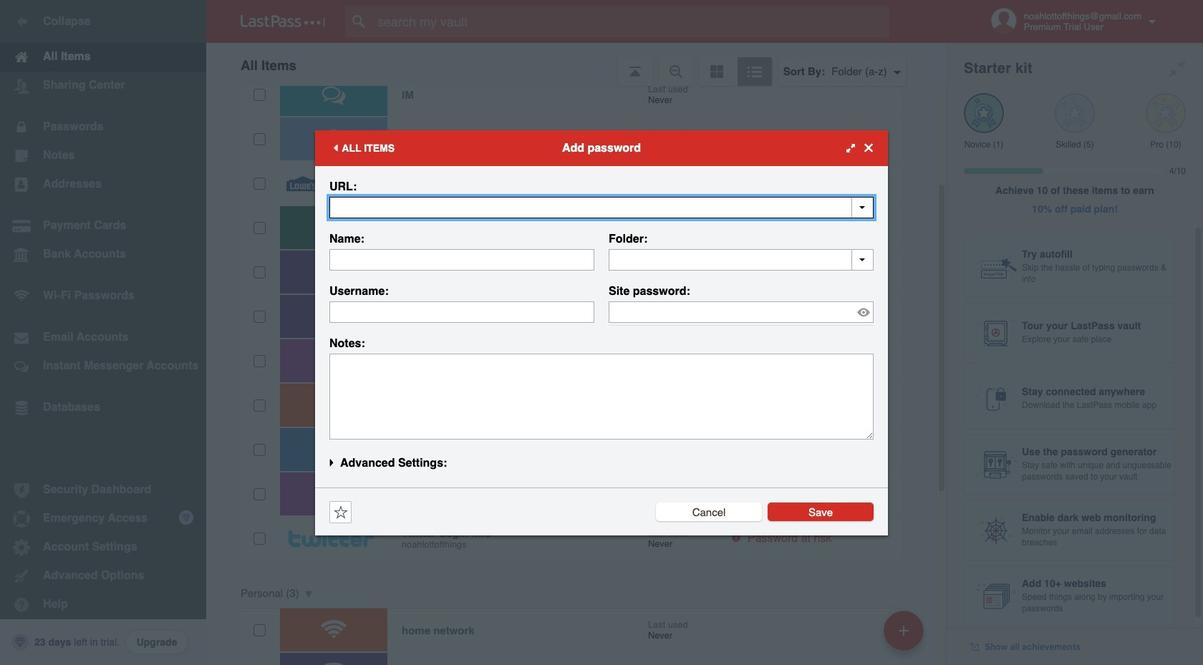 Task type: locate. For each thing, give the bounding box(es) containing it.
dialog
[[315, 130, 888, 536]]

lastpass image
[[241, 15, 325, 28]]

Search search field
[[345, 6, 918, 37]]

main navigation navigation
[[0, 0, 206, 666]]

None text field
[[609, 249, 874, 270]]

None text field
[[330, 197, 874, 218], [330, 249, 595, 270], [330, 301, 595, 323], [330, 354, 874, 440], [330, 197, 874, 218], [330, 249, 595, 270], [330, 301, 595, 323], [330, 354, 874, 440]]

None password field
[[609, 301, 874, 323]]



Task type: describe. For each thing, give the bounding box(es) containing it.
search my vault text field
[[345, 6, 918, 37]]

new item navigation
[[879, 607, 933, 666]]

vault options navigation
[[206, 43, 947, 86]]

new item image
[[899, 626, 909, 636]]



